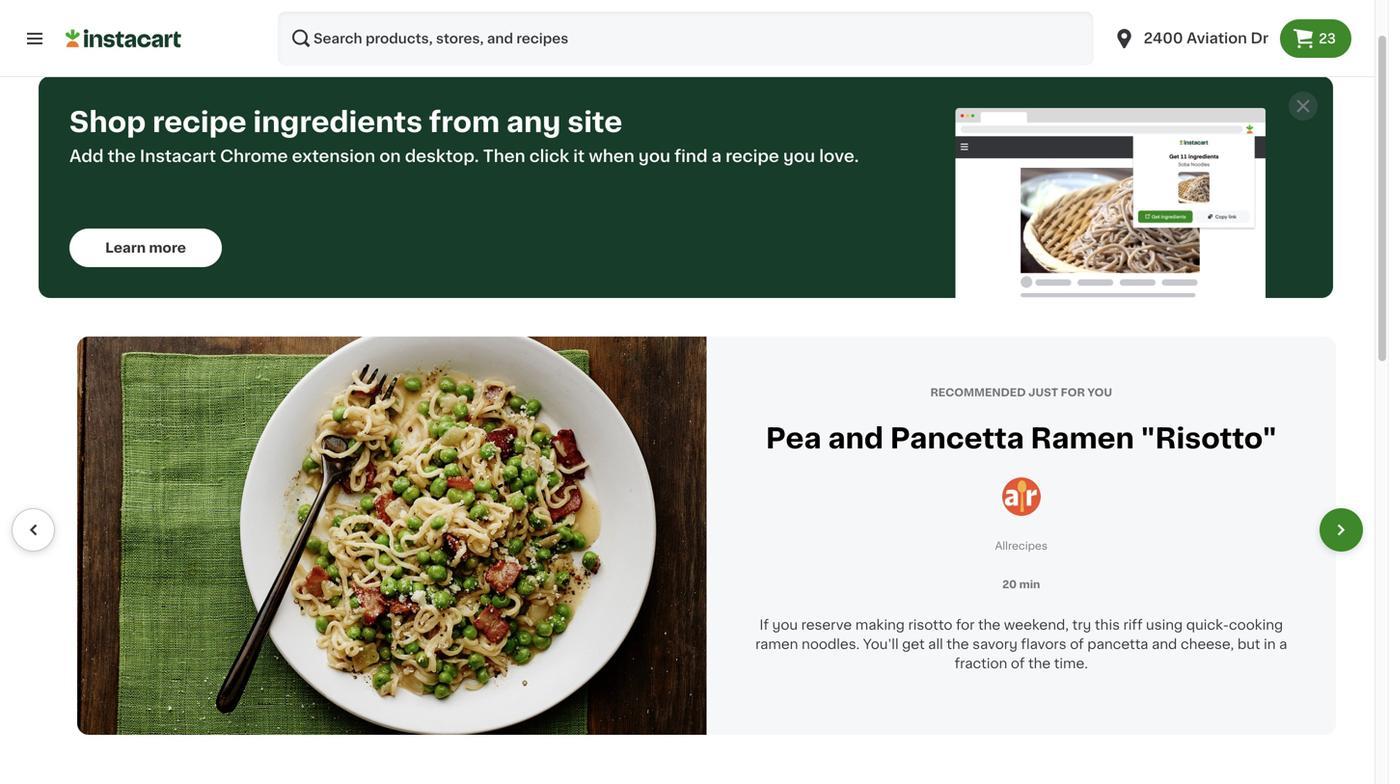 Task type: vqa. For each thing, say whether or not it's contained in the screenshot.
but
yes



Task type: describe. For each thing, give the bounding box(es) containing it.
ingredients
[[253, 109, 423, 136]]

learn more
[[105, 241, 186, 255]]

1 horizontal spatial recipe
[[726, 148, 779, 165]]

time.
[[1054, 657, 1088, 671]]

but
[[1238, 638, 1261, 651]]

1 2400 aviation dr button from the left
[[1102, 12, 1281, 66]]

the up the savory
[[978, 619, 1001, 632]]

quick-
[[1187, 619, 1229, 632]]

desktop.
[[405, 148, 479, 165]]

site
[[568, 109, 623, 136]]

from
[[429, 109, 500, 136]]

reserve
[[802, 619, 852, 632]]

cooking
[[1229, 619, 1283, 632]]

love.
[[819, 148, 859, 165]]

learn
[[105, 241, 146, 255]]

1 horizontal spatial of
[[1070, 638, 1084, 651]]

the down for
[[947, 638, 969, 651]]

dr
[[1251, 31, 1269, 45]]

the down flavors
[[1029, 657, 1051, 671]]

2 2400 aviation dr button from the left
[[1113, 12, 1269, 66]]

ramen
[[1031, 425, 1135, 453]]

extension
[[292, 148, 376, 165]]

pea and pancetta ramen "risotto"
[[766, 425, 1277, 453]]

just
[[1029, 387, 1059, 398]]

cheese,
[[1181, 638, 1234, 651]]

savory
[[973, 638, 1018, 651]]

min
[[1020, 579, 1041, 590]]

the right add
[[108, 148, 136, 165]]

you left find
[[639, 148, 671, 165]]

using
[[1146, 619, 1183, 632]]

on
[[380, 148, 401, 165]]

you inside the if you reserve making risotto for the weekend, try this riff using quick-cooking ramen noodles. you'll get all the savory flavors of pancetta and cheese, but in a fraction of the time.
[[772, 619, 798, 632]]

shop
[[69, 109, 146, 136]]

allrecipes
[[995, 541, 1048, 551]]

any
[[506, 109, 561, 136]]

you
[[1088, 387, 1113, 398]]

you'll
[[863, 638, 899, 651]]

if you reserve making risotto for the weekend, try this riff using quick-cooking ramen noodles. you'll get all the savory flavors of pancetta and cheese, but in a fraction of the time.
[[756, 619, 1288, 671]]

it
[[573, 148, 585, 165]]

shop recipe ingredients from any site
[[69, 109, 623, 136]]

find
[[675, 148, 708, 165]]

all
[[928, 638, 943, 651]]

recipes
[[39, 24, 158, 51]]

Search field
[[278, 12, 1094, 66]]

20
[[1003, 579, 1017, 590]]

recommended just for you
[[931, 387, 1113, 398]]



Task type: locate. For each thing, give the bounding box(es) containing it.
if
[[760, 619, 769, 632]]

0 horizontal spatial of
[[1011, 657, 1025, 671]]

allrecipes image
[[1002, 478, 1041, 516]]

of
[[1070, 638, 1084, 651], [1011, 657, 1025, 671]]

0 horizontal spatial a
[[712, 148, 722, 165]]

flavors
[[1021, 638, 1067, 651]]

20 min
[[1003, 579, 1041, 590]]

you left love.
[[783, 148, 815, 165]]

add the instacart chrome extension on desktop. then click it when you find a recipe you love.
[[69, 148, 859, 165]]

making
[[856, 619, 905, 632]]

recommended
[[931, 387, 1026, 398]]

0 horizontal spatial recipe
[[152, 109, 247, 136]]

"risotto"
[[1141, 425, 1277, 453]]

and inside the if you reserve making risotto for the weekend, try this riff using quick-cooking ramen noodles. you'll get all the savory flavors of pancetta and cheese, but in a fraction of the time.
[[1152, 638, 1178, 651]]

this
[[1095, 619, 1120, 632]]

23 button
[[1281, 19, 1352, 58]]

1 vertical spatial a
[[1280, 638, 1288, 651]]

you right if
[[772, 619, 798, 632]]

None search field
[[278, 12, 1094, 66]]

learn more button
[[69, 229, 222, 267]]

1 vertical spatial and
[[1152, 638, 1178, 651]]

ramen
[[756, 638, 798, 651]]

a right in
[[1280, 638, 1288, 651]]

pea
[[766, 425, 822, 453]]

and right 'pea'
[[828, 425, 884, 453]]

weekend,
[[1004, 619, 1069, 632]]

instacart logo image
[[66, 27, 181, 50]]

0 vertical spatial of
[[1070, 638, 1084, 651]]

pancetta
[[890, 425, 1024, 453]]

then
[[483, 148, 526, 165]]

for
[[1061, 387, 1085, 398]]

and
[[828, 425, 884, 453], [1152, 638, 1178, 651]]

1 vertical spatial recipe
[[726, 148, 779, 165]]

a
[[712, 148, 722, 165], [1280, 638, 1288, 651]]

more
[[149, 241, 186, 255]]

the
[[108, 148, 136, 165], [978, 619, 1001, 632], [947, 638, 969, 651], [1029, 657, 1051, 671]]

get
[[902, 638, 925, 651]]

a inside the if you reserve making risotto for the weekend, try this riff using quick-cooking ramen noodles. you'll get all the savory flavors of pancetta and cheese, but in a fraction of the time.
[[1280, 638, 1288, 651]]

a right find
[[712, 148, 722, 165]]

recipe up instacart
[[152, 109, 247, 136]]

risotto
[[908, 619, 953, 632]]

and down using
[[1152, 638, 1178, 651]]

recipe
[[152, 109, 247, 136], [726, 148, 779, 165]]

instacart
[[140, 148, 216, 165]]

fraction
[[955, 657, 1008, 671]]

2400 aviation dr
[[1144, 31, 1269, 45]]

add
[[69, 148, 104, 165]]

2400 aviation dr button
[[1102, 12, 1281, 66], [1113, 12, 1269, 66]]

2400
[[1144, 31, 1184, 45]]

0 vertical spatial and
[[828, 425, 884, 453]]

for
[[956, 619, 975, 632]]

extension banner image
[[956, 108, 1266, 298]]

0 horizontal spatial and
[[828, 425, 884, 453]]

23
[[1319, 32, 1336, 45]]

1 vertical spatial of
[[1011, 657, 1025, 671]]

of down the savory
[[1011, 657, 1025, 671]]

riff
[[1124, 619, 1143, 632]]

1 horizontal spatial a
[[1280, 638, 1288, 651]]

chrome
[[220, 148, 288, 165]]

pancetta
[[1088, 638, 1149, 651]]

0 vertical spatial a
[[712, 148, 722, 165]]

recipe right find
[[726, 148, 779, 165]]

0 vertical spatial recipe
[[152, 109, 247, 136]]

click
[[530, 148, 569, 165]]

item carousel region
[[12, 337, 1363, 735]]

when
[[589, 148, 635, 165]]

you
[[639, 148, 671, 165], [783, 148, 815, 165], [772, 619, 798, 632]]

of down try
[[1070, 638, 1084, 651]]

in
[[1264, 638, 1276, 651]]

try
[[1073, 619, 1092, 632]]

noodles.
[[802, 638, 860, 651]]

aviation
[[1187, 31, 1248, 45]]

1 horizontal spatial and
[[1152, 638, 1178, 651]]



